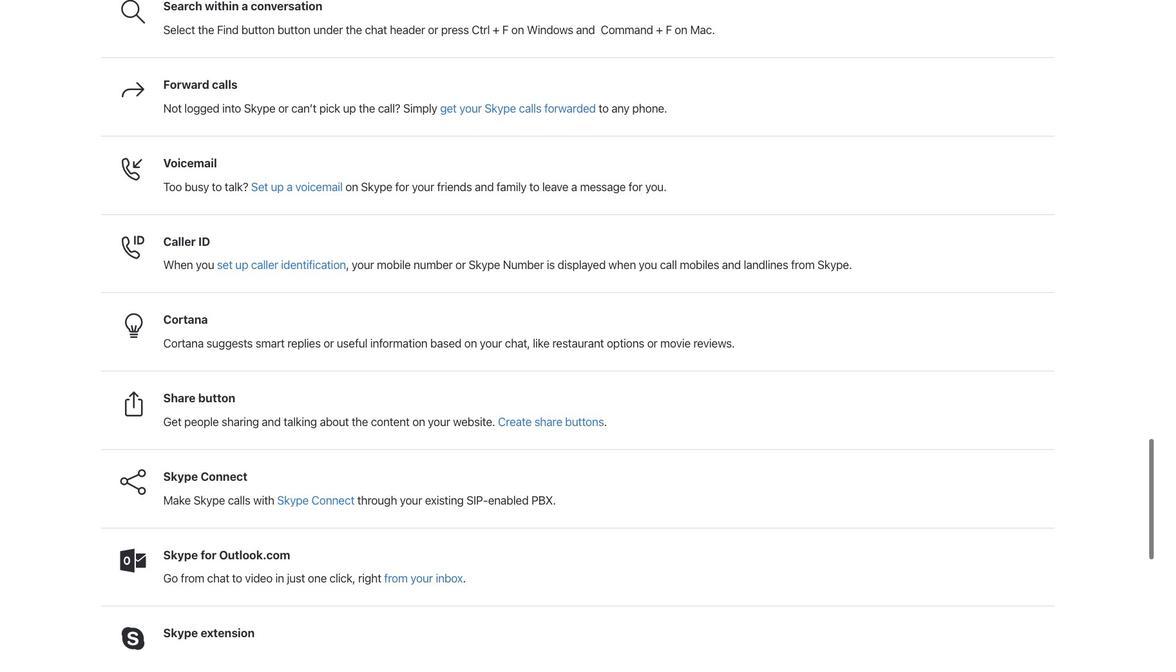 Task type: locate. For each thing, give the bounding box(es) containing it.
on right content
[[412, 415, 425, 429]]

1 vertical spatial cortana
[[163, 337, 204, 351]]

you left set
[[196, 259, 214, 272]]

the left 'find'
[[198, 23, 214, 37]]

your
[[459, 102, 482, 115], [412, 180, 434, 194], [352, 259, 374, 272], [480, 337, 502, 351], [428, 415, 450, 429], [400, 494, 422, 507], [411, 572, 433, 586]]

skype
[[244, 102, 275, 115], [485, 102, 516, 115], [361, 180, 392, 194], [469, 259, 500, 272], [163, 470, 198, 484], [194, 494, 225, 507], [277, 494, 309, 507], [163, 549, 198, 562], [163, 627, 198, 641]]

inbox
[[436, 572, 463, 586]]

or left "press"
[[428, 23, 438, 37]]

from left skype.
[[791, 259, 815, 272]]

set up a voicemail link
[[251, 180, 343, 194]]

a right leave
[[571, 180, 577, 194]]

chat left header
[[365, 23, 387, 37]]

your right get
[[459, 102, 482, 115]]

up
[[343, 102, 356, 115], [271, 180, 284, 194], [235, 259, 248, 272]]

displayed
[[558, 259, 606, 272]]

skype left the number
[[469, 259, 500, 272]]

1 horizontal spatial +
[[656, 23, 663, 37]]

1 vertical spatial .
[[463, 572, 466, 586]]

go from chat to video in just one click, right from your inbox .
[[163, 572, 466, 586]]

your left the chat,
[[480, 337, 502, 351]]

with
[[253, 494, 274, 507]]

cortana for cortana suggests smart replies or useful information based on your chat, like restaurant options or movie reviews.
[[163, 337, 204, 351]]

1 horizontal spatial button
[[241, 23, 275, 37]]

2 horizontal spatial up
[[343, 102, 356, 115]]

0 vertical spatial connect
[[201, 470, 247, 484]]

to left 'any'
[[599, 102, 609, 115]]

under
[[313, 23, 343, 37]]

1 horizontal spatial up
[[271, 180, 284, 194]]

0 horizontal spatial .
[[463, 572, 466, 586]]

get
[[440, 102, 457, 115]]

can't
[[291, 102, 316, 115]]

skype connect
[[163, 470, 247, 484]]

on
[[511, 23, 524, 37], [675, 23, 687, 37], [345, 180, 358, 194], [464, 337, 477, 351], [412, 415, 425, 429]]

for left outlook.com
[[201, 549, 216, 562]]

2 cortana from the top
[[163, 337, 204, 351]]


[[120, 156, 146, 182]]

2 a from the left
[[571, 180, 577, 194]]

0 horizontal spatial f
[[502, 23, 509, 37]]

pick
[[319, 102, 340, 115]]

voicemail
[[295, 180, 343, 194]]

about
[[320, 415, 349, 429]]

skype right voicemail
[[361, 180, 392, 194]]

0 horizontal spatial from
[[181, 572, 204, 586]]

calls left with
[[228, 494, 250, 507]]

select the find button button under the chat header or press ctrl + f on windows and  command + f on mac.
[[163, 23, 715, 37]]

connect down sharing
[[201, 470, 247, 484]]

0 horizontal spatial +
[[493, 23, 500, 37]]

caller
[[251, 259, 278, 272]]

go
[[163, 572, 178, 586]]

talk?
[[225, 180, 248, 194]]

from right right
[[384, 572, 408, 586]]

mobile
[[377, 259, 411, 272]]

0 vertical spatial up
[[343, 102, 356, 115]]

cortana for cortana
[[163, 313, 208, 327]]

create share buttons link
[[498, 415, 604, 429]]

button
[[241, 23, 275, 37], [277, 23, 311, 37], [198, 392, 235, 405]]

2 + from the left
[[656, 23, 663, 37]]

to
[[599, 102, 609, 115], [212, 180, 222, 194], [529, 180, 539, 194], [232, 572, 242, 586]]

and left the talking
[[262, 415, 281, 429]]

caller
[[163, 235, 196, 248]]

1 horizontal spatial you
[[639, 259, 657, 272]]

not logged into skype or can't pick up the call? simply get your skype calls forwarded to any phone.
[[163, 102, 667, 115]]

to left video
[[232, 572, 242, 586]]

click,
[[330, 572, 355, 586]]

set
[[217, 259, 233, 272]]

0 vertical spatial chat
[[365, 23, 387, 37]]

cortana left suggests
[[163, 337, 204, 351]]

0 horizontal spatial connect
[[201, 470, 247, 484]]

too
[[163, 180, 182, 194]]

to left leave
[[529, 180, 539, 194]]

the
[[198, 23, 214, 37], [346, 23, 362, 37], [359, 102, 375, 115], [352, 415, 368, 429]]

ctrl
[[472, 23, 490, 37]]

for
[[395, 180, 409, 194], [629, 180, 642, 194], [201, 549, 216, 562]]

your left inbox
[[411, 572, 433, 586]]

cortana
[[163, 313, 208, 327], [163, 337, 204, 351]]

+
[[493, 23, 500, 37], [656, 23, 663, 37]]

1 vertical spatial and
[[722, 259, 741, 272]]

sip-
[[467, 494, 488, 507]]

and left family
[[475, 180, 494, 194]]

connect
[[201, 470, 247, 484], [311, 494, 355, 507]]

+ right ctrl
[[493, 23, 500, 37]]

0 horizontal spatial for
[[201, 549, 216, 562]]

create
[[498, 415, 532, 429]]

1 cortana from the top
[[163, 313, 208, 327]]

f right ctrl
[[502, 23, 509, 37]]

2 horizontal spatial button
[[277, 23, 311, 37]]

and right mobiles
[[722, 259, 741, 272]]

calls up into
[[212, 78, 237, 91]]

1 horizontal spatial f
[[666, 23, 672, 37]]

1 horizontal spatial a
[[571, 180, 577, 194]]

calls left forwarded
[[519, 102, 542, 115]]

buttons
[[565, 415, 604, 429]]

smart
[[256, 337, 285, 351]]

0 horizontal spatial up
[[235, 259, 248, 272]]


[[120, 77, 146, 103]]

you.
[[645, 180, 667, 194]]

you left call
[[639, 259, 657, 272]]

pbx.
[[531, 494, 556, 507]]

0 horizontal spatial you
[[196, 259, 214, 272]]

restaurant
[[552, 337, 604, 351]]

friends
[[437, 180, 472, 194]]

0 horizontal spatial button
[[198, 392, 235, 405]]

on right voicemail
[[345, 180, 358, 194]]

,
[[346, 259, 349, 272]]

0 horizontal spatial chat
[[207, 572, 229, 586]]

0 horizontal spatial and
[[262, 415, 281, 429]]

.
[[604, 415, 607, 429], [463, 572, 466, 586]]

skype up the go
[[163, 549, 198, 562]]

or left can't
[[278, 102, 289, 115]]

on right based
[[464, 337, 477, 351]]

share
[[163, 392, 196, 405]]

you
[[196, 259, 214, 272], [639, 259, 657, 272]]

a left voicemail
[[287, 180, 293, 194]]

skype for outlook.com
[[163, 549, 290, 562]]

0 vertical spatial cortana
[[163, 313, 208, 327]]

from right the go
[[181, 572, 204, 586]]

get your skype calls forwarded link
[[440, 102, 596, 115]]

2 horizontal spatial from
[[791, 259, 815, 272]]

button right 'find'
[[241, 23, 275, 37]]

your left website.
[[428, 415, 450, 429]]

phone.
[[632, 102, 667, 115]]

1 horizontal spatial for
[[395, 180, 409, 194]]

1 vertical spatial connect
[[311, 494, 355, 507]]

1 horizontal spatial chat
[[365, 23, 387, 37]]

when
[[163, 259, 193, 272]]

identification
[[281, 259, 346, 272]]

or left movie at the right of the page
[[647, 337, 658, 351]]

button left under
[[277, 23, 311, 37]]

on for share
[[412, 415, 425, 429]]

mobiles
[[680, 259, 719, 272]]

2 vertical spatial calls
[[228, 494, 250, 507]]

suggests
[[206, 337, 253, 351]]

button up the people
[[198, 392, 235, 405]]

skype right into
[[244, 102, 275, 115]]

voicemail
[[163, 156, 217, 170]]

landlines
[[744, 259, 788, 272]]

0 horizontal spatial a
[[287, 180, 293, 194]]

id
[[198, 235, 210, 248]]

1 vertical spatial chat
[[207, 572, 229, 586]]

for left the you.
[[629, 180, 642, 194]]

skype up make
[[163, 470, 198, 484]]

a
[[287, 180, 293, 194], [571, 180, 577, 194]]

cortana up suggests
[[163, 313, 208, 327]]

f
[[502, 23, 509, 37], [666, 23, 672, 37]]

people
[[184, 415, 219, 429]]

1 vertical spatial up
[[271, 180, 284, 194]]

chat down the skype for outlook.com
[[207, 572, 229, 586]]

movie
[[660, 337, 691, 351]]

get people sharing and talking about the content on your website. create share buttons .
[[163, 415, 607, 429]]

f left mac.
[[666, 23, 672, 37]]

+ right command
[[656, 23, 663, 37]]

2 horizontal spatial and
[[722, 259, 741, 272]]

calls
[[212, 78, 237, 91], [519, 102, 542, 115], [228, 494, 250, 507]]

0 vertical spatial and
[[475, 180, 494, 194]]

for left friends
[[395, 180, 409, 194]]

1 a from the left
[[287, 180, 293, 194]]

0 vertical spatial calls
[[212, 78, 237, 91]]

0 vertical spatial .
[[604, 415, 607, 429]]

connect left through
[[311, 494, 355, 507]]

from
[[791, 259, 815, 272], [181, 572, 204, 586], [384, 572, 408, 586]]



Task type: vqa. For each thing, say whether or not it's contained in the screenshot.


Task type: describe. For each thing, give the bounding box(es) containing it.
1 horizontal spatial connect
[[311, 494, 355, 507]]

right
[[358, 572, 381, 586]]

too busy to talk? set up a voicemail on skype for your friends and family to leave a message for you.
[[163, 180, 667, 194]]

press
[[441, 23, 469, 37]]

options
[[607, 337, 644, 351]]

skype down "skype connect"
[[194, 494, 225, 507]]

call?
[[378, 102, 400, 115]]

into
[[222, 102, 241, 115]]

information
[[370, 337, 428, 351]]

or right number
[[455, 259, 466, 272]]

number
[[414, 259, 453, 272]]

your left friends
[[412, 180, 434, 194]]

existing
[[425, 494, 464, 507]]

on for restaurant
[[464, 337, 477, 351]]

sharing
[[222, 415, 259, 429]]


[[120, 391, 146, 417]]

1 horizontal spatial and
[[475, 180, 494, 194]]

message
[[580, 180, 626, 194]]

share
[[534, 415, 562, 429]]

make skype calls with skype connect through your existing sip-enabled pbx.
[[163, 494, 556, 507]]

when you set up caller identification , your mobile number or skype number is displayed when you call mobiles and landlines from skype.
[[163, 259, 852, 272]]

2 horizontal spatial for
[[629, 180, 642, 194]]

one
[[308, 572, 327, 586]]

2 f from the left
[[666, 23, 672, 37]]

windows
[[527, 23, 573, 37]]

skype right with
[[277, 494, 309, 507]]


[[120, 548, 146, 574]]

skype connect link
[[277, 494, 355, 507]]

1 you from the left
[[196, 259, 214, 272]]

when
[[609, 259, 636, 272]]

your left existing
[[400, 494, 422, 507]]

based
[[430, 337, 461, 351]]

video
[[245, 572, 273, 586]]

1 + from the left
[[493, 23, 500, 37]]

number
[[503, 259, 544, 272]]

to left talk?
[[212, 180, 222, 194]]

extension
[[201, 627, 255, 641]]

mac.
[[690, 23, 715, 37]]

2 you from the left
[[639, 259, 657, 272]]

caller id
[[163, 235, 210, 248]]

simply
[[403, 102, 437, 115]]

your right ","
[[352, 259, 374, 272]]

2 vertical spatial up
[[235, 259, 248, 272]]

1 f from the left
[[502, 23, 509, 37]]

or left useful
[[324, 337, 334, 351]]

through
[[357, 494, 397, 507]]

from your inbox link
[[384, 572, 463, 586]]

not
[[163, 102, 182, 115]]

1 horizontal spatial .
[[604, 415, 607, 429]]

1 vertical spatial calls
[[519, 102, 542, 115]]

forward
[[163, 78, 209, 91]]


[[120, 313, 146, 338]]

talking
[[284, 415, 317, 429]]

is
[[547, 259, 555, 272]]

chat,
[[505, 337, 530, 351]]

on left windows
[[511, 23, 524, 37]]

set up caller identification link
[[217, 259, 346, 272]]

reviews.
[[693, 337, 735, 351]]

outlook.com
[[219, 549, 290, 562]]

useful
[[337, 337, 367, 351]]

get
[[163, 415, 181, 429]]

the right about
[[352, 415, 368, 429]]

any
[[612, 102, 630, 115]]

2 vertical spatial and
[[262, 415, 281, 429]]

on left mac.
[[675, 23, 687, 37]]

set
[[251, 180, 268, 194]]

website.
[[453, 415, 495, 429]]

cortana suggests smart replies or useful information based on your chat, like restaurant options or movie reviews.
[[163, 337, 735, 351]]

like
[[533, 337, 550, 351]]

leave
[[542, 180, 568, 194]]

on for friends
[[345, 180, 358, 194]]

the left call?
[[359, 102, 375, 115]]

select
[[163, 23, 195, 37]]

the right under
[[346, 23, 362, 37]]

forwarded
[[544, 102, 596, 115]]

content
[[371, 415, 410, 429]]

logged
[[184, 102, 219, 115]]

in
[[275, 572, 284, 586]]


[[120, 234, 146, 260]]

make
[[163, 494, 191, 507]]

command
[[601, 23, 653, 37]]

header
[[390, 23, 425, 37]]

1 horizontal spatial from
[[384, 572, 408, 586]]

call
[[660, 259, 677, 272]]

replies
[[287, 337, 321, 351]]

skype.
[[818, 259, 852, 272]]

skype left extension
[[163, 627, 198, 641]]

skype extension
[[163, 627, 255, 641]]

skype right get
[[485, 102, 516, 115]]

family
[[497, 180, 527, 194]]

enabled
[[488, 494, 529, 507]]

just
[[287, 572, 305, 586]]



